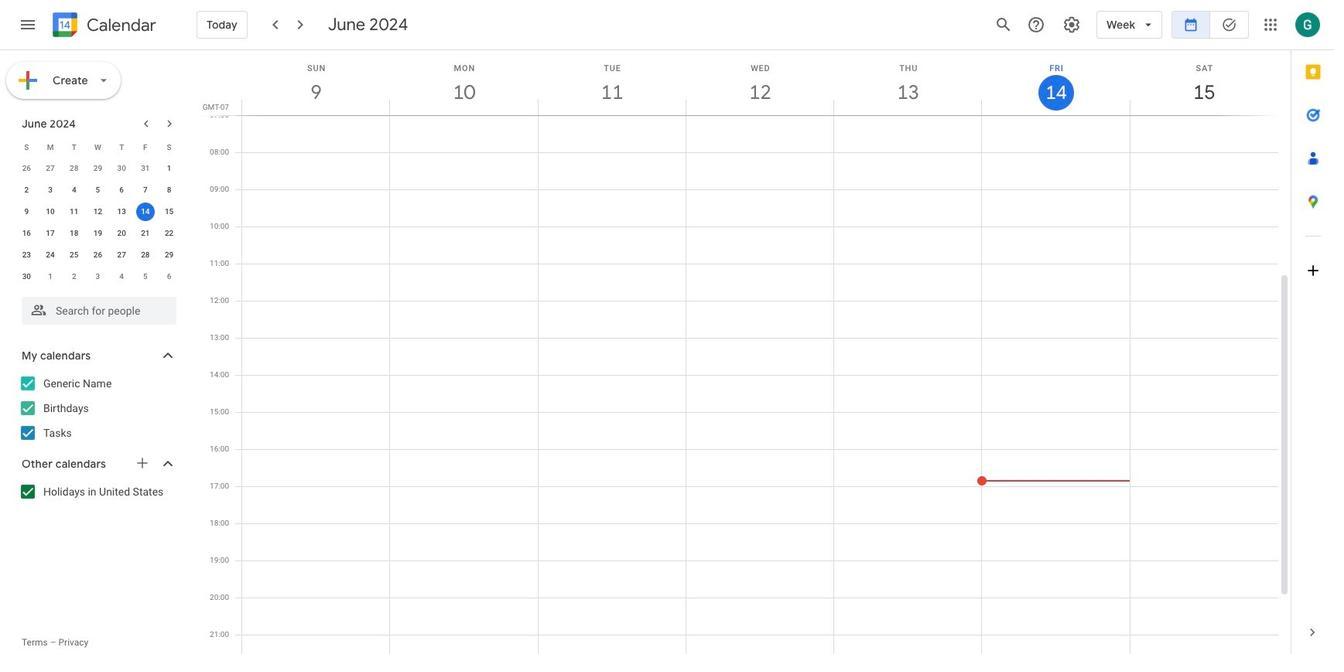 Task type: vqa. For each thing, say whether or not it's contained in the screenshot.
end time text field
no



Task type: describe. For each thing, give the bounding box(es) containing it.
24 element
[[41, 246, 60, 265]]

21 element
[[136, 224, 155, 243]]

2 element
[[17, 181, 36, 200]]

6 row from the top
[[15, 245, 181, 266]]

tuesday, june 11 element
[[538, 50, 686, 115]]

heading inside calendar element
[[84, 16, 156, 34]]

1 row from the top
[[15, 136, 181, 158]]

16 element
[[17, 224, 36, 243]]

june 2024 grid
[[15, 136, 181, 288]]

settings menu image
[[1063, 15, 1081, 34]]

july 5 element
[[136, 268, 155, 286]]

26 element
[[89, 246, 107, 265]]

july 2 element
[[65, 268, 83, 286]]

may 27 element
[[41, 159, 60, 178]]

cell inside june 2024 grid
[[133, 201, 157, 223]]

may 28 element
[[65, 159, 83, 178]]

7 row from the top
[[15, 266, 181, 288]]

thursday, june 13 element
[[834, 50, 982, 115]]

may 31 element
[[136, 159, 155, 178]]

11 element
[[65, 203, 83, 221]]

2 row from the top
[[15, 158, 181, 180]]

3 column header from the left
[[537, 50, 686, 115]]

saturday, june 15 element
[[1130, 50, 1278, 115]]

29 element
[[160, 246, 178, 265]]

add other calendars image
[[135, 456, 150, 471]]

4 column header from the left
[[685, 50, 834, 115]]

july 6 element
[[160, 268, 178, 286]]

12 element
[[89, 203, 107, 221]]

6 element
[[112, 181, 131, 200]]

3 row from the top
[[15, 180, 181, 201]]

july 3 element
[[89, 268, 107, 286]]

23 element
[[17, 246, 36, 265]]

may 29 element
[[89, 159, 107, 178]]

19 element
[[89, 224, 107, 243]]

friday, june 14, today element
[[982, 50, 1130, 115]]

15 element
[[160, 203, 178, 221]]

may 26 element
[[17, 159, 36, 178]]

sunday, june 9 element
[[242, 50, 390, 115]]

10 element
[[41, 203, 60, 221]]

calendar element
[[50, 9, 156, 43]]

monday, june 10 element
[[390, 50, 538, 115]]

14, today element
[[136, 203, 155, 221]]

4 element
[[65, 181, 83, 200]]



Task type: locate. For each thing, give the bounding box(es) containing it.
7 element
[[136, 181, 155, 200]]

6 column header from the left
[[982, 50, 1130, 115]]

9 element
[[17, 203, 36, 221]]

row up 19 element
[[15, 201, 181, 223]]

july 4 element
[[112, 268, 131, 286]]

tab list
[[1292, 50, 1334, 611]]

18 element
[[65, 224, 83, 243]]

13 element
[[112, 203, 131, 221]]

july 1 element
[[41, 268, 60, 286]]

row down may 29 element
[[15, 180, 181, 201]]

grid
[[198, 50, 1291, 655]]

row down 26 element
[[15, 266, 181, 288]]

wednesday, june 12 element
[[686, 50, 834, 115]]

27 element
[[112, 246, 131, 265]]

row up 'july 3' element
[[15, 245, 181, 266]]

4 row from the top
[[15, 201, 181, 223]]

7 column header from the left
[[1130, 50, 1278, 115]]

heading
[[84, 16, 156, 34]]

None search field
[[0, 291, 192, 325]]

may 30 element
[[112, 159, 131, 178]]

25 element
[[65, 246, 83, 265]]

my calendars list
[[3, 371, 192, 446]]

30 element
[[17, 268, 36, 286]]

28 element
[[136, 246, 155, 265]]

row up 5 'element' at the top
[[15, 158, 181, 180]]

main drawer image
[[19, 15, 37, 34]]

22 element
[[160, 224, 178, 243]]

5 element
[[89, 181, 107, 200]]

row up may 29 element
[[15, 136, 181, 158]]

row group
[[15, 158, 181, 288]]

8 element
[[160, 181, 178, 200]]

1 column header from the left
[[241, 50, 390, 115]]

17 element
[[41, 224, 60, 243]]

20 element
[[112, 224, 131, 243]]

3 element
[[41, 181, 60, 200]]

2 column header from the left
[[389, 50, 538, 115]]

5 row from the top
[[15, 223, 181, 245]]

row down "12" element
[[15, 223, 181, 245]]

row
[[15, 136, 181, 158], [15, 158, 181, 180], [15, 180, 181, 201], [15, 201, 181, 223], [15, 223, 181, 245], [15, 245, 181, 266], [15, 266, 181, 288]]

Search for people text field
[[31, 297, 167, 325]]

1 element
[[160, 159, 178, 178]]

cell
[[133, 201, 157, 223]]

5 column header from the left
[[833, 50, 982, 115]]

column header
[[241, 50, 390, 115], [389, 50, 538, 115], [537, 50, 686, 115], [685, 50, 834, 115], [833, 50, 982, 115], [982, 50, 1130, 115], [1130, 50, 1278, 115]]



